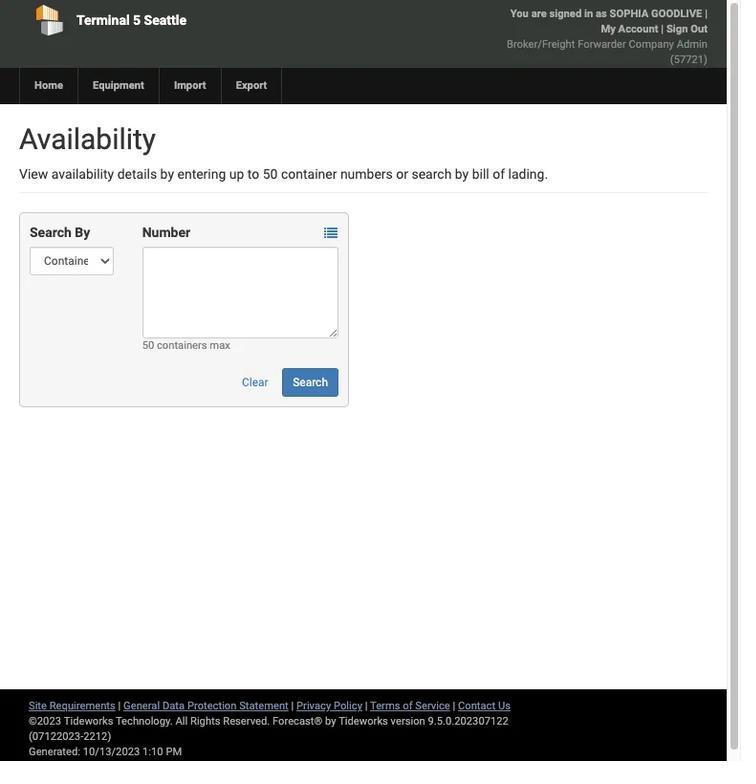Task type: locate. For each thing, give the bounding box(es) containing it.
contact us link
[[458, 700, 511, 713]]

seattle
[[144, 12, 187, 28]]

(07122023-
[[29, 731, 83, 743]]

1 horizontal spatial of
[[493, 166, 505, 182]]

50
[[263, 166, 278, 182], [142, 340, 154, 352]]

site
[[29, 700, 47, 713]]

you
[[510, 8, 529, 20]]

1 horizontal spatial 50
[[263, 166, 278, 182]]

of
[[493, 166, 505, 182], [403, 700, 413, 713]]

availability
[[19, 122, 156, 156]]

0 horizontal spatial by
[[160, 166, 174, 182]]

sign out link
[[667, 23, 708, 35]]

|
[[705, 8, 708, 20], [661, 23, 664, 35], [118, 700, 121, 713], [291, 700, 294, 713], [365, 700, 368, 713], [453, 700, 456, 713]]

1 vertical spatial of
[[403, 700, 413, 713]]

by inside "forecast® by tideworks version 9.5.0.202307122 (07122023-2212) generated: 10/13/2023 1:10 pm"
[[325, 715, 336, 728]]

home link
[[19, 68, 77, 104]]

search for search by
[[30, 225, 72, 240]]

show list image
[[324, 227, 338, 240]]

container
[[281, 166, 337, 182]]

equipment link
[[77, 68, 159, 104]]

0 vertical spatial of
[[493, 166, 505, 182]]

0 horizontal spatial search
[[30, 225, 72, 240]]

site requirements link
[[29, 700, 116, 713]]

1 horizontal spatial search
[[293, 376, 328, 389]]

privacy
[[297, 700, 331, 713]]

of up version at right
[[403, 700, 413, 713]]

terms
[[370, 700, 400, 713]]

50 left "containers"
[[142, 340, 154, 352]]

are
[[531, 8, 547, 20]]

by
[[75, 225, 90, 240]]

search inside button
[[293, 376, 328, 389]]

search button
[[282, 368, 339, 397]]

1 horizontal spatial by
[[325, 715, 336, 728]]

all
[[175, 715, 188, 728]]

site requirements | general data protection statement | privacy policy | terms of service | contact us ©2023 tideworks technology. all rights reserved.
[[29, 700, 511, 728]]

0 vertical spatial search
[[30, 225, 72, 240]]

my
[[601, 23, 616, 35]]

of right bill
[[493, 166, 505, 182]]

search left the by on the left of page
[[30, 225, 72, 240]]

technology.
[[116, 715, 173, 728]]

(57721)
[[670, 54, 708, 66]]

search
[[30, 225, 72, 240], [293, 376, 328, 389]]

pm
[[166, 746, 182, 758]]

out
[[691, 23, 708, 35]]

by
[[160, 166, 174, 182], [455, 166, 469, 182], [325, 715, 336, 728]]

©2023 tideworks
[[29, 715, 113, 728]]

entering
[[177, 166, 226, 182]]

containers
[[157, 340, 207, 352]]

5
[[133, 12, 141, 28]]

by down privacy policy link
[[325, 715, 336, 728]]

my account link
[[601, 23, 659, 35]]

0 horizontal spatial 50
[[142, 340, 154, 352]]

0 vertical spatial 50
[[263, 166, 278, 182]]

search right "clear" button
[[293, 376, 328, 389]]

| up out
[[705, 8, 708, 20]]

terminal 5 seattle link
[[19, 0, 289, 40]]

statement
[[239, 700, 289, 713]]

50 right to at the top of page
[[263, 166, 278, 182]]

us
[[498, 700, 511, 713]]

admin
[[677, 38, 708, 51]]

numbers
[[340, 166, 393, 182]]

0 horizontal spatial of
[[403, 700, 413, 713]]

clear
[[242, 376, 268, 389]]

home
[[34, 79, 63, 92]]

bill
[[472, 166, 489, 182]]

by left bill
[[455, 166, 469, 182]]

by right details
[[160, 166, 174, 182]]

9.5.0.202307122
[[428, 715, 509, 728]]

Number text field
[[142, 247, 339, 339]]

data
[[163, 700, 185, 713]]

rights
[[190, 715, 220, 728]]

export
[[236, 79, 267, 92]]

1 vertical spatial search
[[293, 376, 328, 389]]

clear button
[[231, 368, 279, 397]]

terminal
[[77, 12, 130, 28]]

10/13/2023
[[83, 746, 140, 758]]

reserved.
[[223, 715, 270, 728]]



Task type: vqa. For each thing, say whether or not it's contained in the screenshot.
Site Requirements | General Data Protection Statement | Privacy Policy | Terms Of Service | Contact Us ©2023 Tideworks Technology. All Rights Reserved. Forecast® By Tideworks Version 9.5.0.202307122 (07122023-2212) Generated: 10/13/2023 12:39 Pm
no



Task type: describe. For each thing, give the bounding box(es) containing it.
import link
[[159, 68, 221, 104]]

generated:
[[29, 746, 80, 758]]

sophia
[[610, 8, 649, 20]]

sign
[[667, 23, 688, 35]]

export link
[[221, 68, 282, 104]]

privacy policy link
[[297, 700, 362, 713]]

search by
[[30, 225, 90, 240]]

2212)
[[83, 731, 111, 743]]

number
[[142, 225, 190, 240]]

of inside site requirements | general data protection statement | privacy policy | terms of service | contact us ©2023 tideworks technology. all rights reserved.
[[403, 700, 413, 713]]

up
[[229, 166, 244, 182]]

terminal 5 seattle
[[77, 12, 187, 28]]

lading.
[[508, 166, 548, 182]]

max
[[210, 340, 230, 352]]

general data protection statement link
[[123, 700, 289, 713]]

| up 9.5.0.202307122
[[453, 700, 456, 713]]

| up tideworks on the bottom
[[365, 700, 368, 713]]

1:10
[[143, 746, 163, 758]]

service
[[415, 700, 450, 713]]

to
[[248, 166, 259, 182]]

| left general
[[118, 700, 121, 713]]

as
[[596, 8, 607, 20]]

terms of service link
[[370, 700, 450, 713]]

search for search
[[293, 376, 328, 389]]

search
[[412, 166, 452, 182]]

view availability details by entering up to 50 container numbers or search by bill of lading.
[[19, 166, 548, 182]]

equipment
[[93, 79, 144, 92]]

general
[[123, 700, 160, 713]]

forwarder
[[578, 38, 626, 51]]

availability
[[51, 166, 114, 182]]

1 vertical spatial 50
[[142, 340, 154, 352]]

tideworks
[[339, 715, 388, 728]]

contact
[[458, 700, 496, 713]]

forecast®
[[273, 715, 323, 728]]

view
[[19, 166, 48, 182]]

policy
[[334, 700, 362, 713]]

you are signed in as sophia goodlive | my account | sign out broker/freight forwarder company admin (57721)
[[507, 8, 708, 66]]

company
[[629, 38, 674, 51]]

| left sign
[[661, 23, 664, 35]]

forecast® by tideworks version 9.5.0.202307122 (07122023-2212) generated: 10/13/2023 1:10 pm
[[29, 715, 509, 758]]

2 horizontal spatial by
[[455, 166, 469, 182]]

version
[[391, 715, 425, 728]]

protection
[[187, 700, 237, 713]]

| up forecast®
[[291, 700, 294, 713]]

import
[[174, 79, 206, 92]]

broker/freight
[[507, 38, 575, 51]]

signed
[[549, 8, 582, 20]]

or
[[396, 166, 408, 182]]

in
[[584, 8, 593, 20]]

account
[[618, 23, 659, 35]]

50 containers max
[[142, 340, 230, 352]]

requirements
[[49, 700, 116, 713]]

goodlive
[[651, 8, 702, 20]]

details
[[117, 166, 157, 182]]



